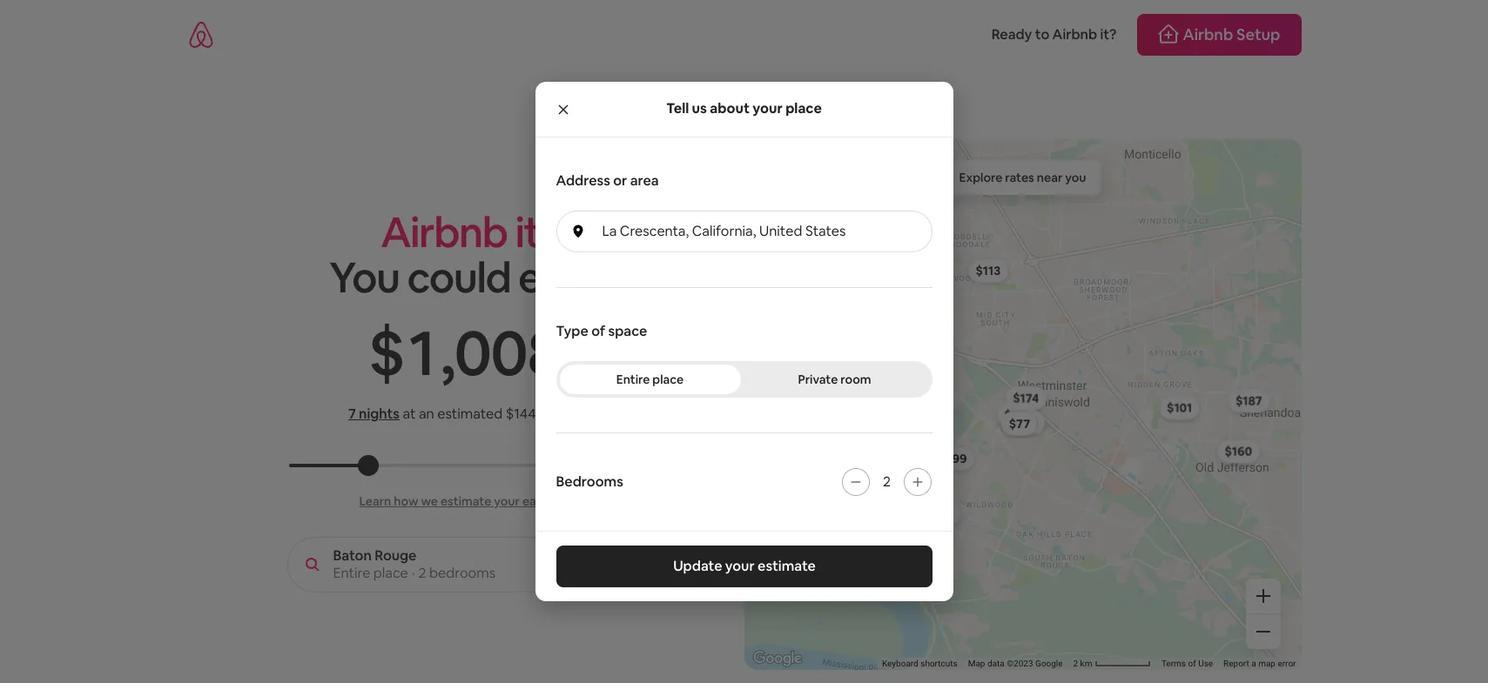 Task type: describe. For each thing, give the bounding box(es) containing it.
shortcuts
[[921, 659, 958, 669]]

area
[[630, 172, 659, 190]]

airbnb for airbnb it. you could earn
[[381, 206, 508, 260]]

$167 button
[[918, 502, 960, 526]]

7
[[348, 405, 356, 423]]

$77
[[1009, 416, 1030, 432]]

km
[[1080, 659, 1092, 669]]

keyboard shortcuts button
[[882, 658, 958, 671]]

8
[[527, 312, 562, 394]]

0 horizontal spatial estimate
[[441, 494, 491, 509]]

address
[[556, 172, 610, 190]]

$
[[368, 312, 403, 394]]

$77 button
[[1001, 412, 1038, 436]]

2 inside the 'baton rouge entire place · 2 bedrooms'
[[418, 564, 426, 583]]

address or area
[[556, 172, 659, 190]]

entire place
[[616, 372, 684, 388]]

us
[[692, 100, 707, 118]]

$113
[[975, 263, 1000, 279]]

option group inside the tell us about your place dialog
[[556, 361, 932, 398]]

rates
[[1005, 170, 1034, 185]]

united
[[759, 222, 802, 240]]

$115
[[1004, 407, 1029, 423]]

nights
[[359, 405, 400, 423]]

earn
[[518, 251, 601, 305]]

2 km button
[[1068, 658, 1156, 671]]

update your estimate button
[[556, 546, 932, 588]]

private
[[798, 372, 838, 388]]

$187
[[1235, 393, 1262, 409]]

google
[[1035, 659, 1063, 669]]

room
[[841, 372, 871, 388]]

$101 button
[[1159, 396, 1200, 420]]

space
[[608, 322, 647, 340]]

it?
[[1100, 25, 1117, 44]]

$99
[[945, 451, 967, 467]]

ready
[[992, 25, 1032, 44]]

la
[[602, 222, 617, 240]]

Entire place button
[[560, 365, 741, 394]]

to
[[1035, 25, 1050, 44]]

airbnb for airbnb setup
[[1183, 24, 1233, 44]]

1 vertical spatial your
[[494, 494, 520, 509]]

la crescenta, california, united states button
[[556, 211, 932, 253]]

,
[[440, 312, 454, 394]]

$167
[[926, 506, 953, 522]]

tell
[[666, 100, 689, 118]]

©2023
[[1007, 659, 1033, 669]]

$187 button
[[1227, 389, 1270, 413]]

your inside button
[[725, 557, 754, 576]]

$105
[[1010, 415, 1037, 431]]

la crescenta, california, united states
[[602, 222, 846, 240]]

type
[[556, 322, 588, 340]]

we
[[421, 494, 438, 509]]

google image
[[748, 648, 806, 671]]

it.
[[515, 206, 550, 260]]

bedrooms
[[556, 473, 623, 491]]

map data ©2023 google
[[968, 659, 1063, 669]]

$99 button
[[937, 447, 975, 471]]

$115 button
[[996, 403, 1037, 427]]

report
[[1224, 659, 1249, 669]]

you
[[1065, 170, 1086, 185]]

terms of use
[[1162, 659, 1213, 669]]

airbnb setup link
[[1138, 14, 1301, 56]]

terms of use link
[[1162, 659, 1213, 669]]

learn
[[359, 494, 391, 509]]

place inside button
[[653, 372, 684, 388]]

estimated
[[437, 405, 503, 423]]

crescenta,
[[620, 222, 689, 240]]

$117 $167
[[894, 272, 953, 522]]

could
[[407, 251, 511, 305]]

keyboard shortcuts
[[882, 659, 958, 669]]

about
[[710, 100, 750, 118]]

near
[[1037, 170, 1063, 185]]

1 0 from the left
[[454, 312, 490, 394]]



Task type: vqa. For each thing, say whether or not it's contained in the screenshot.
airbnb setup link
yes



Task type: locate. For each thing, give the bounding box(es) containing it.
$160 button
[[1217, 439, 1260, 464]]

your right about
[[753, 100, 783, 118]]

at
[[403, 405, 416, 423]]

2 vertical spatial place
[[373, 564, 408, 583]]

$117 button
[[886, 268, 927, 292]]

$174 button
[[1005, 386, 1047, 411]]

$ 1 , 0 0 8
[[368, 312, 562, 394]]

2 km
[[1073, 659, 1095, 669]]

7 nights button
[[348, 405, 400, 424]]

2 horizontal spatial place
[[786, 100, 822, 118]]

1 horizontal spatial of
[[1188, 659, 1196, 669]]

map region
[[691, 51, 1360, 684]]

an
[[419, 405, 434, 423]]

1 vertical spatial of
[[1188, 659, 1196, 669]]

2 vertical spatial your
[[725, 557, 754, 576]]

place inside the 'baton rouge entire place · 2 bedrooms'
[[373, 564, 408, 583]]

explore rates near you button
[[945, 160, 1100, 195]]

baton rouge entire place · 2 bedrooms
[[333, 547, 496, 583]]

option group containing entire place
[[556, 361, 932, 398]]

1 horizontal spatial place
[[653, 372, 684, 388]]

0 horizontal spatial 2
[[418, 564, 426, 583]]

2
[[883, 473, 891, 491], [418, 564, 426, 583], [1073, 659, 1078, 669]]

$109
[[832, 287, 859, 303]]

$144
[[506, 405, 536, 423]]

1 vertical spatial 2
[[418, 564, 426, 583]]

1 vertical spatial entire
[[333, 564, 370, 583]]

7 nights at an estimated $144
[[348, 405, 536, 423]]

you
[[329, 251, 399, 305]]

0 left the 8
[[490, 312, 527, 394]]

$109 button
[[824, 283, 867, 307]]

update your estimate
[[673, 557, 815, 576]]

airbnb
[[1183, 24, 1233, 44], [1053, 25, 1097, 44], [381, 206, 508, 260]]

0 vertical spatial entire
[[616, 372, 650, 388]]

2 for 2
[[883, 473, 891, 491]]

0 vertical spatial of
[[591, 322, 605, 340]]

2 inside the tell us about your place dialog
[[883, 473, 891, 491]]

explore
[[959, 170, 1003, 185]]

of
[[591, 322, 605, 340], [1188, 659, 1196, 669]]

bedrooms
[[429, 564, 496, 583]]

2 0 from the left
[[490, 312, 527, 394]]

of for terms
[[1188, 659, 1196, 669]]

0 vertical spatial your
[[753, 100, 783, 118]]

0 horizontal spatial airbnb
[[381, 206, 508, 260]]

private room
[[798, 372, 871, 388]]

Private room button
[[744, 365, 925, 394]]

a
[[1252, 659, 1256, 669]]

airbnb it. you could earn
[[329, 206, 601, 305]]

$101
[[1167, 400, 1192, 416]]

entire down space
[[616, 372, 650, 388]]

$93
[[895, 280, 917, 296], [906, 283, 927, 299], [870, 418, 892, 434]]

error
[[1278, 659, 1296, 669]]

$160
[[1224, 444, 1252, 459]]

1 horizontal spatial estimate
[[757, 557, 815, 576]]

2 horizontal spatial airbnb
[[1183, 24, 1233, 44]]

learn how we estimate your earnings button
[[359, 494, 572, 509]]

of right 'type'
[[591, 322, 605, 340]]

data
[[987, 659, 1005, 669]]

keyboard
[[882, 659, 919, 669]]

airbnb setup
[[1183, 24, 1281, 44]]

report a map error link
[[1224, 659, 1296, 669]]

·
[[412, 564, 415, 583]]

your right update
[[725, 557, 754, 576]]

1 horizontal spatial entire
[[616, 372, 650, 388]]

$113 button
[[968, 259, 1008, 283]]

estimate
[[441, 494, 491, 509], [757, 557, 815, 576]]

zoom out image
[[1256, 625, 1270, 639]]

1 vertical spatial estimate
[[757, 557, 815, 576]]

$93 button
[[887, 276, 924, 300], [898, 279, 935, 303], [862, 414, 899, 438]]

map
[[968, 659, 985, 669]]

None range field
[[289, 464, 642, 468]]

$117
[[894, 272, 919, 288]]

1 horizontal spatial 2
[[883, 473, 891, 491]]

1 vertical spatial place
[[653, 372, 684, 388]]

0 horizontal spatial of
[[591, 322, 605, 340]]

of for type
[[591, 322, 605, 340]]

terms
[[1162, 659, 1186, 669]]

learn how we estimate your earnings
[[359, 494, 572, 509]]

how
[[394, 494, 418, 509]]

of inside the tell us about your place dialog
[[591, 322, 605, 340]]

baton
[[333, 547, 372, 565]]

tell us about your place
[[666, 100, 822, 118]]

0 horizontal spatial place
[[373, 564, 408, 583]]

entire left rouge
[[333, 564, 370, 583]]

entire
[[616, 372, 650, 388], [333, 564, 370, 583]]

2 for 2 km
[[1073, 659, 1078, 669]]

california,
[[692, 222, 756, 240]]

2 vertical spatial 2
[[1073, 659, 1078, 669]]

use
[[1198, 659, 1213, 669]]

place
[[786, 100, 822, 118], [653, 372, 684, 388], [373, 564, 408, 583]]

entire inside the 'baton rouge entire place · 2 bedrooms'
[[333, 564, 370, 583]]

$174
[[1013, 391, 1039, 406]]

airbnb inside airbnb it. you could earn
[[381, 206, 508, 260]]

0 vertical spatial place
[[786, 100, 822, 118]]

of left use
[[1188, 659, 1196, 669]]

1 horizontal spatial airbnb
[[1053, 25, 1097, 44]]

states
[[805, 222, 846, 240]]

$105 button
[[1002, 411, 1045, 435]]

0 vertical spatial 2
[[883, 473, 891, 491]]

ready to airbnb it?
[[992, 25, 1117, 44]]

1
[[409, 312, 434, 394]]

zoom in image
[[1256, 590, 1270, 604]]

0 right 1
[[454, 312, 490, 394]]

0 vertical spatial estimate
[[441, 494, 491, 509]]

0 horizontal spatial entire
[[333, 564, 370, 583]]

airbnb homepage image
[[187, 21, 215, 49]]

type of space
[[556, 322, 647, 340]]

or
[[613, 172, 627, 190]]

report a map error
[[1224, 659, 1296, 669]]

airbnb inside airbnb setup link
[[1183, 24, 1233, 44]]

2 horizontal spatial 2
[[1073, 659, 1078, 669]]

estimate inside button
[[757, 557, 815, 576]]

tell us about your place dialog
[[535, 82, 953, 602]]

rouge
[[375, 547, 417, 565]]

setup
[[1237, 24, 1281, 44]]

2 inside button
[[1073, 659, 1078, 669]]

explore rates near you
[[959, 170, 1086, 185]]

option group
[[556, 361, 932, 398]]

your left earnings
[[494, 494, 520, 509]]

entire inside button
[[616, 372, 650, 388]]

update
[[673, 557, 722, 576]]



